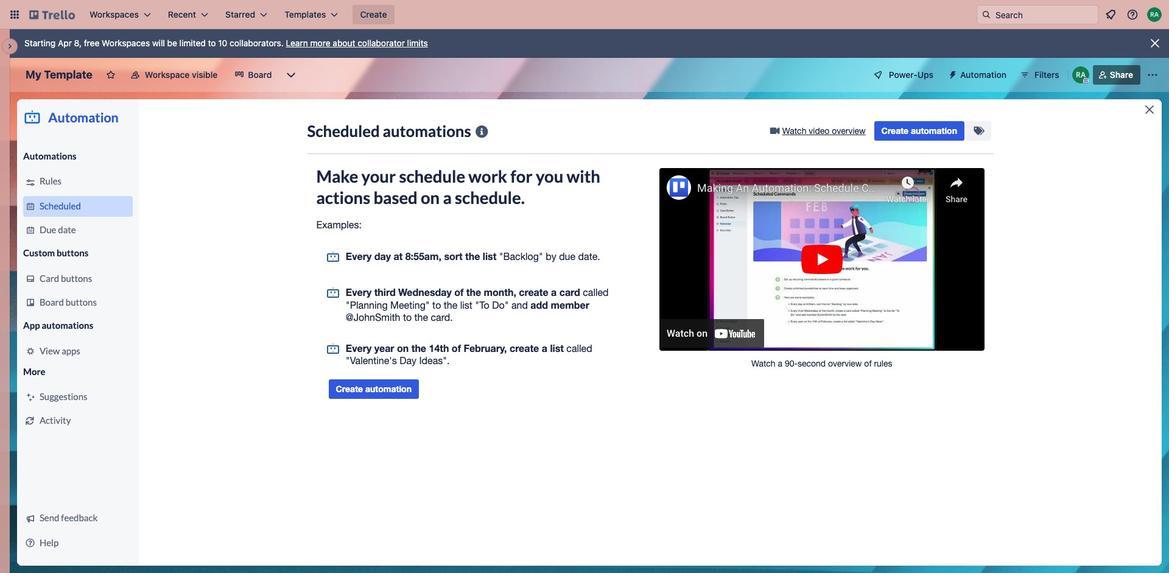 Task type: locate. For each thing, give the bounding box(es) containing it.
apr
[[58, 38, 72, 48]]

workspaces down the workspaces dropdown button
[[102, 38, 150, 48]]

starred
[[225, 9, 255, 19]]

ruby anderson (rubyanderson7) image
[[1148, 7, 1163, 22], [1073, 66, 1090, 83]]

recent
[[168, 9, 196, 19]]

limits
[[407, 38, 428, 48]]

visible
[[192, 69, 218, 80]]

ups
[[918, 69, 934, 80]]

workspaces
[[90, 9, 139, 19], [102, 38, 150, 48]]

this member is an admin of this board. image
[[1084, 78, 1089, 83]]

will
[[152, 38, 165, 48]]

board
[[248, 69, 272, 80]]

workspaces button
[[82, 5, 158, 24]]

collaborators.
[[230, 38, 284, 48]]

sm image
[[944, 65, 961, 82]]

power-ups button
[[865, 65, 941, 85]]

collaborator
[[358, 38, 405, 48]]

8,
[[74, 38, 82, 48]]

starting apr 8, free workspaces will be limited to 10 collaborators. learn more about collaborator limits
[[24, 38, 428, 48]]

share button
[[1094, 65, 1141, 85]]

my template
[[26, 68, 93, 81]]

0 vertical spatial workspaces
[[90, 9, 139, 19]]

share
[[1111, 69, 1134, 80]]

ruby anderson (rubyanderson7) image right "open information menu" image
[[1148, 7, 1163, 22]]

ruby anderson (rubyanderson7) image right filters
[[1073, 66, 1090, 83]]

learn more about collaborator limits link
[[286, 38, 428, 48]]

learn
[[286, 38, 308, 48]]

workspaces up free
[[90, 9, 139, 19]]

workspace visible button
[[123, 65, 225, 85]]

starting
[[24, 38, 56, 48]]

0 vertical spatial ruby anderson (rubyanderson7) image
[[1148, 7, 1163, 22]]

my
[[26, 68, 42, 81]]

templates button
[[277, 5, 346, 24]]

customize views image
[[285, 69, 298, 81]]

Board name text field
[[19, 65, 99, 85]]

about
[[333, 38, 356, 48]]

1 horizontal spatial ruby anderson (rubyanderson7) image
[[1148, 7, 1163, 22]]

create
[[360, 9, 387, 19]]

0 horizontal spatial ruby anderson (rubyanderson7) image
[[1073, 66, 1090, 83]]

1 vertical spatial ruby anderson (rubyanderson7) image
[[1073, 66, 1090, 83]]



Task type: vqa. For each thing, say whether or not it's contained in the screenshot.
first the Donor Type : Bilateral Aid from the bottom of the page
no



Task type: describe. For each thing, give the bounding box(es) containing it.
template
[[44, 68, 93, 81]]

free
[[84, 38, 100, 48]]

filters
[[1035, 69, 1060, 80]]

be
[[167, 38, 177, 48]]

0 notifications image
[[1104, 7, 1119, 22]]

workspace
[[145, 69, 190, 80]]

star or unstar board image
[[106, 70, 116, 80]]

10
[[218, 38, 227, 48]]

templates
[[285, 9, 326, 19]]

filters button
[[1017, 65, 1064, 85]]

automation button
[[944, 65, 1015, 85]]

open information menu image
[[1127, 9, 1139, 21]]

starred button
[[218, 5, 275, 24]]

create button
[[353, 5, 395, 24]]

limited
[[180, 38, 206, 48]]

power-
[[890, 69, 918, 80]]

workspace visible
[[145, 69, 218, 80]]

ruby anderson (rubyanderson7) image inside "primary" element
[[1148, 7, 1163, 22]]

primary element
[[0, 0, 1170, 29]]

board link
[[227, 65, 279, 85]]

to
[[208, 38, 216, 48]]

show menu image
[[1147, 69, 1160, 81]]

recent button
[[161, 5, 216, 24]]

more
[[311, 38, 331, 48]]

search image
[[982, 10, 992, 19]]

workspaces inside the workspaces dropdown button
[[90, 9, 139, 19]]

Search field
[[992, 5, 1099, 24]]

1 vertical spatial workspaces
[[102, 38, 150, 48]]

back to home image
[[29, 5, 75, 24]]

automation
[[961, 69, 1007, 80]]

power-ups
[[890, 69, 934, 80]]



